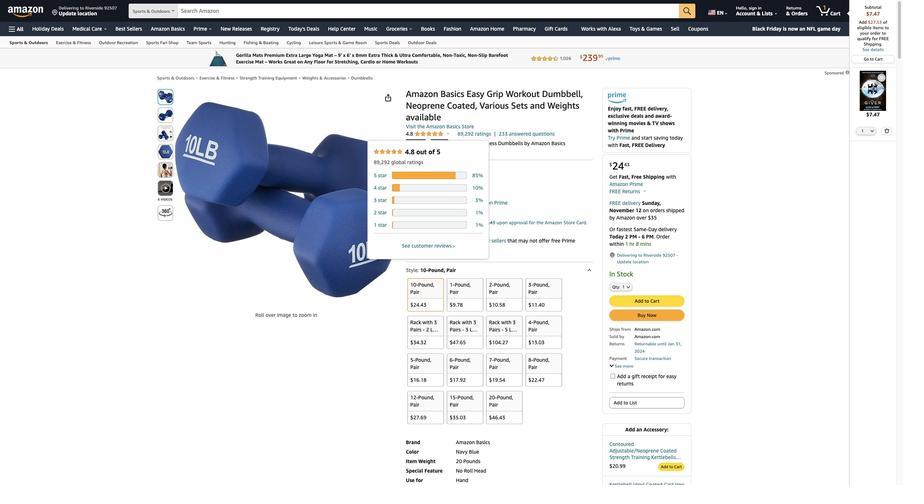 Task type: vqa. For each thing, say whether or not it's contained in the screenshot.
list: in the $ 6 99 ($1.17/Count) List: $12.99
no



Task type: describe. For each thing, give the bounding box(es) containing it.
prime inside get fast, free shipping with amazon prime free returns
[[494, 199, 508, 206]]

0 vertical spatial from
[[465, 237, 477, 244]]

1 horizontal spatial ratings
[[475, 131, 491, 137]]

delete image
[[885, 128, 890, 133]]

training inside contoured adjustable/neoprene coated strength training kettlebells…
[[631, 454, 650, 460]]

amazon up sports fan shop link
[[151, 26, 170, 32]]

medical
[[73, 26, 90, 32]]

star for 5
[[378, 172, 387, 178]]

update inside delivering to riverside 92507 update location
[[59, 10, 76, 16]]

prime inside get fast, free shipping with amazon prime
[[630, 181, 644, 187]]

89,292 for 89,292 global ratings
[[374, 159, 390, 165]]

1 vertical spatial $24.43
[[411, 302, 427, 308]]

by inside ships from amazon.com sold by
[[620, 334, 625, 339]]

basics down "questions"
[[552, 140, 566, 146]]

cards
[[555, 26, 568, 32]]

0 horizontal spatial 2
[[374, 209, 377, 216]]

new releases
[[221, 26, 252, 32]]

amazon basics easy grip workout dumbbell, neoprene coated, various sets and weights available image
[[175, 102, 398, 298]]

1 down 2 star link
[[374, 222, 377, 228]]

price:
[[421, 190, 432, 196]]

lower
[[439, 237, 451, 244]]

1% for 1 star
[[476, 222, 483, 228]]

0 vertical spatial $24.43
[[481, 220, 496, 225]]

dropdown image inside navigation navigation
[[871, 129, 875, 132]]

typical price: $27.98
[[406, 190, 447, 196]]

1 vertical spatial popover image
[[644, 190, 646, 192]]

0 horizontal spatial sports & outdoors
[[9, 40, 48, 45]]

the giver movie tie-in edition: a newbery award winner (giver quartet, 1) image
[[854, 71, 894, 111]]

0 horizontal spatial outdoors
[[28, 40, 48, 45]]

pair for 3-pound, pair
[[529, 289, 538, 295]]

free inside 'of eligible items to your order to qualify for free shipping.'
[[880, 36, 889, 41]]

returnable
[[635, 341, 657, 346]]

1 vertical spatial add to cart
[[661, 464, 682, 469]]

amazon inside upon approval for the amazon store card. no annual fee.
[[545, 220, 563, 225]]

add up buy
[[635, 298, 644, 304]]

shipping for get fast, free shipping with amazon prime free returns
[[440, 199, 461, 206]]

leave feedback on sponsored ad element
[[825, 70, 851, 75]]

amazon prime logo image
[[608, 92, 627, 105]]

4 › from the left
[[348, 75, 350, 80]]

center
[[340, 26, 356, 32]]

toys & games link
[[626, 24, 667, 34]]

get for get fast, free shipping with amazon prime free returns
[[406, 199, 414, 206]]

43 inside $ 24 43
[[625, 161, 630, 167]]

1 horizontal spatial exercise & fitness link
[[200, 75, 235, 81]]

global
[[392, 159, 406, 165]]

3 inside rack with 3 pairs - 5 lb, 10 lb, 15 lb
[[513, 319, 516, 325]]

in for bought
[[431, 152, 434, 158]]

0 vertical spatial add to cart submit
[[610, 296, 685, 306]]

free up free delivery link
[[610, 188, 621, 194]]

0 horizontal spatial delivery
[[623, 200, 641, 206]]

exercise inside sports & outdoors › exercise & fitness › strength training equipment › weights & accessories › dumbbells
[[200, 75, 215, 81]]

buy
[[638, 312, 646, 318]]

8 inside rack with 3 pairs - 3 lb, 5 lb, 8 lb
[[463, 334, 466, 340]]

$35.03
[[450, 414, 466, 421]]

amazon up neoprene
[[406, 89, 439, 99]]

add to list
[[614, 400, 637, 405]]

delivering to riverside 92507 - update location
[[617, 252, 679, 265]]

0 horizontal spatial ratings
[[407, 159, 423, 165]]

roll over image to zoom in
[[255, 312, 317, 318]]

leisure sports & game room
[[309, 40, 367, 45]]

update inside delivering to riverside 92507 - update location
[[617, 259, 632, 265]]

1 horizontal spatial 8
[[636, 241, 639, 247]]

from inside ships from amazon.com sold by
[[622, 326, 631, 332]]

1 pm from the left
[[630, 234, 637, 240]]

head
[[474, 468, 487, 474]]

0 vertical spatial 6
[[158, 197, 160, 201]]

add up the contoured
[[626, 426, 635, 432]]

for right use
[[416, 477, 423, 483]]

sports down 'music' link
[[375, 40, 388, 45]]

basics up 89,292 ratings
[[447, 123, 461, 129]]

3 star
[[374, 197, 388, 203]]

to down "kettlebells…"
[[670, 464, 674, 469]]

basics inside navigation navigation
[[171, 26, 185, 32]]

rack for rack with 3 pairs - 5 lb, 10 lb, 15 lb
[[489, 319, 500, 325]]

sports & outdoors link for team sports link
[[5, 36, 52, 48]]

to inside radio
[[624, 400, 629, 405]]

learn more about amazon pricing and savings image
[[448, 191, 452, 196]]

help center
[[328, 26, 356, 32]]

to inside delivering to riverside 92507 - update location
[[639, 252, 643, 258]]

sports inside sports & outdoors › exercise & fitness › strength training equipment › weights & accessories › dumbbells
[[157, 75, 170, 81]]

free for get fast, free shipping with amazon prime
[[632, 174, 642, 180]]

amazon down "questions"
[[532, 140, 550, 146]]

prime up 'try prime' link
[[620, 127, 635, 134]]

4.8 for 4.8 out of 5
[[405, 148, 415, 156]]

delivery
[[646, 142, 666, 148]]

amazon.com returns
[[610, 334, 661, 346]]

fast, free delivery
[[620, 142, 666, 148]]

1 horizontal spatial 24
[[613, 160, 625, 172]]

$10.58
[[489, 302, 506, 308]]

0 horizontal spatial price
[[425, 168, 435, 173]]

1 horizontal spatial dumbbells
[[498, 140, 523, 146]]

the inside upon approval for the amazon store card. no annual fee.
[[537, 220, 544, 225]]

12-pound, pair
[[411, 394, 435, 408]]

to right items
[[885, 25, 890, 30]]

free up november in the right of the page
[[610, 200, 621, 206]]

pound, for 5-pound, pair
[[416, 357, 432, 363]]

shows what's inside button
[[635, 362, 674, 368]]

Buy Now submit
[[610, 310, 685, 320]]

other sellers link
[[478, 237, 506, 244]]

works with alexa
[[581, 26, 621, 32]]

strength inside sports & outdoors › exercise & fitness › strength training equipment › weights & accessories › dumbbells
[[240, 75, 257, 81]]

0 horizontal spatial of
[[429, 148, 435, 156]]

fast, for get fast, free shipping with amazon prime
[[619, 174, 630, 180]]

rack for rack with 3 pairs - 3 lb, 5 lb, 8 lb
[[450, 319, 461, 325]]

more
[[623, 363, 634, 369]]

and start saving today with
[[608, 135, 683, 148]]

shipping.
[[864, 41, 883, 47]]

a inside add a gift receipt for easy returns
[[628, 373, 631, 379]]

get for get $60 off instantly: pay $0.00 $24.43
[[411, 220, 419, 225]]

13%
[[409, 178, 428, 188]]

pound, for 8-pound, pair
[[534, 357, 550, 363]]

5 up 4
[[374, 172, 377, 178]]

delivery inside or fastest same-day delivery today 2 pm - 6 pm
[[659, 226, 677, 232]]

outdoor deals link
[[404, 36, 441, 48]]

10- inside '10-pound, pair'
[[411, 282, 419, 288]]

dumbbells inside sports & outdoors › exercise & fitness › strength training equipment › weights & accessories › dumbbells
[[351, 75, 373, 81]]

5 inside rack with 3 pairs - 5 lb, 10 lb, 15 lb
[[505, 326, 508, 333]]

89,292 ratings
[[458, 131, 491, 137]]

1 › from the left
[[196, 75, 198, 80]]

to inside delivering to riverside 92507 update location
[[80, 5, 84, 11]]

cart up "day"
[[831, 10, 841, 16]]

visit the amazon basics store link
[[406, 123, 474, 129]]

sports left 'fan'
[[146, 40, 159, 45]]

basics up blue
[[476, 439, 490, 445]]

black friday is now an nfl game day link
[[750, 24, 844, 34]]

training inside sports & outdoors › exercise & fitness › strength training equipment › weights & accessories › dumbbells
[[258, 75, 274, 81]]

1 horizontal spatial amazon basics
[[456, 439, 490, 445]]

10
[[489, 334, 495, 340]]

- inside -13% $ 24 43
[[406, 178, 409, 188]]

deals for holiday deals
[[51, 26, 64, 32]]

1 vertical spatial dropdown image
[[627, 285, 630, 288]]

amazon image
[[8, 7, 43, 18]]

available
[[406, 112, 441, 122]]

1 star link
[[374, 222, 388, 228]]

tv
[[653, 120, 659, 126]]

0 horizontal spatial by
[[525, 140, 530, 146]]

amazon up 4.8 button
[[427, 123, 445, 129]]

fast, for get fast, free shipping with amazon prime free returns
[[416, 199, 427, 206]]

amazon left home
[[470, 26, 489, 32]]

fast,
[[623, 106, 633, 112]]

customer
[[412, 243, 433, 249]]

89,292 ratings link
[[458, 131, 491, 137]]

now
[[788, 26, 799, 32]]

store inside upon approval for the amazon store card. no annual fee.
[[564, 220, 575, 225]]

exercise & fitness
[[56, 40, 91, 45]]

$13.03
[[529, 339, 545, 345]]

deals for today's deals
[[307, 26, 319, 32]]

& inside search box
[[147, 8, 150, 14]]

to left zoom
[[293, 312, 298, 318]]

prime right try on the top of the page
[[617, 135, 631, 141]]

pound, for 10-pound, pair
[[419, 282, 435, 288]]

order
[[871, 30, 881, 36]]

free delivery link
[[610, 200, 641, 206]]

shows what's inside
[[635, 363, 674, 368]]

no inside upon approval for the amazon store card. no annual fee.
[[411, 227, 417, 233]]

pair for 20-pound, pair
[[489, 402, 498, 408]]

and inside and start saving today with
[[632, 135, 641, 141]]

star for 4
[[378, 185, 387, 191]]

2 pm from the left
[[646, 234, 654, 240]]

inside
[[663, 363, 674, 368]]

2 horizontal spatial exercise
[[456, 140, 475, 146]]

with inside get fast, free shipping with amazon prime
[[666, 174, 677, 180]]

1% for 2 star
[[476, 209, 483, 216]]

pound, for 6-pound, pair
[[455, 357, 471, 363]]

pair for 4-pound, pair
[[529, 326, 538, 333]]

pound, for 7-pound, pair
[[494, 357, 511, 363]]

hunting
[[220, 40, 236, 45]]

0 vertical spatial a
[[435, 237, 437, 244]]

1 up the 'game'
[[823, 4, 827, 11]]

pair inside selected style is 10-pound, pair. tap to collapse. 'element'
[[447, 267, 456, 273]]

free inside enjoy fast, free delivery, exclusive deals and award- winning movies & tv shows with prime try prime
[[635, 106, 647, 112]]

star for 3
[[378, 197, 387, 203]]

in up month
[[451, 140, 455, 146]]

amazon.com inside amazon.com returns
[[635, 334, 661, 339]]

location inside delivering to riverside 92507 - update location
[[633, 259, 649, 265]]

holiday deals link
[[28, 24, 68, 34]]

8-pound, pair
[[529, 357, 550, 370]]

with inside rack with 3 pairs - 5 lb, 10 lb, 15 lb
[[502, 319, 512, 325]]

31,
[[676, 341, 682, 346]]

toys
[[630, 26, 640, 32]]

progress bar for 2 star
[[393, 209, 467, 216]]

by inside on orders shipped by amazon over $35
[[610, 215, 615, 221]]

amazon inside get fast, free shipping with amazon prime free returns
[[474, 199, 493, 206]]

deals for outdoor deals
[[426, 40, 437, 45]]

amazon home
[[470, 26, 505, 32]]

qty: 1
[[613, 284, 625, 289]]

2 star
[[374, 209, 388, 216]]

$46.43
[[489, 414, 506, 421]]

lb for 5
[[428, 334, 433, 340]]

20
[[456, 458, 462, 464]]

in right zoom
[[313, 312, 317, 318]]

& inside enjoy fast, free delivery, exclusive deals and award- winning movies & tv shows with prime try prime
[[647, 120, 651, 126]]

$22.47
[[529, 377, 545, 383]]

1 horizontal spatial free returns button
[[610, 188, 646, 195]]

returns inside get fast, free shipping with amazon prime free returns
[[419, 207, 437, 213]]

music
[[365, 26, 378, 32]]

2024
[[635, 348, 645, 354]]

pound, for 2-pound, pair
[[494, 282, 511, 288]]

fitness inside navigation navigation
[[77, 40, 91, 45]]

see for see customer reviews
[[402, 243, 410, 249]]

orders
[[792, 10, 808, 16]]

add inside radio
[[614, 400, 623, 405]]

with inside and start saving today with
[[608, 142, 618, 148]]

in for price
[[436, 168, 440, 173]]

enjoy
[[608, 106, 622, 112]]

5-pound, pair
[[411, 357, 432, 370]]

days
[[447, 168, 457, 173]]

sports & outdoors › exercise & fitness › strength training equipment › weights & accessories › dumbbells
[[157, 75, 373, 81]]

weights inside amazon basics easy grip workout dumbbell, neoprene coated, various sets and weights available visit the amazon basics store
[[548, 100, 580, 111]]

for inside add a gift receipt for easy returns
[[659, 373, 666, 379]]

and inside amazon basics easy grip workout dumbbell, neoprene coated, various sets and weights available visit the amazon basics store
[[530, 100, 545, 111]]

5 down choice
[[437, 148, 441, 156]]

transaction
[[649, 355, 672, 361]]

& inside 'link'
[[642, 26, 645, 32]]

lists
[[762, 10, 773, 16]]

233
[[499, 131, 508, 137]]

with inside rack with 3 pairs - 3 lb, 5 lb, 8 lb
[[462, 319, 472, 325]]

get fast, free shipping with amazon prime free returns
[[406, 199, 508, 213]]

2 inside or fastest same-day delivery today 2 pm - 6 pm
[[625, 234, 628, 240]]

star for 1
[[378, 222, 387, 228]]

5 star
[[374, 172, 388, 178]]

outdoor for outdoor deals
[[408, 40, 425, 45]]

extender expand image
[[610, 363, 614, 367]]

$17.92
[[450, 377, 466, 383]]

ships
[[610, 326, 620, 332]]

1 left "delete" image
[[862, 128, 864, 133]]

color
[[406, 449, 419, 455]]

3 › from the left
[[299, 75, 301, 80]]

instantly:
[[437, 220, 457, 225]]

1 vertical spatial 24
[[433, 177, 445, 189]]

pairs for 3
[[411, 326, 422, 333]]

progress bar for 5 star
[[393, 172, 467, 179]]

10%
[[473, 185, 483, 191]]

sports deals link
[[371, 36, 404, 48]]

star for 2
[[378, 209, 387, 216]]

outdoors inside search box
[[151, 8, 170, 14]]

and inside enjoy fast, free delivery, exclusive deals and award- winning movies & tv shows with prime try prime
[[645, 113, 654, 119]]

0 vertical spatial roll
[[255, 312, 264, 318]]

43 inside -13% $ 24 43
[[445, 178, 451, 184]]

leisure sports & game room link
[[305, 36, 371, 48]]

2-pound, pair
[[489, 282, 511, 295]]

sports down the all "button"
[[9, 40, 23, 45]]

rack with 3 pairs - 3 lb, 5 lb, 8 lb
[[450, 319, 477, 340]]

1 vertical spatial no
[[456, 468, 463, 474]]

with inside get fast, free shipping with amazon prime free returns
[[463, 199, 473, 206]]

0 horizontal spatial amazon prime link
[[474, 199, 508, 206]]

1% link for 1 star
[[476, 222, 483, 228]]

strength inside contoured adjustable/neoprene coated strength training kettlebells…
[[610, 454, 630, 460]]

delivering for update
[[617, 252, 637, 258]]

2 inside rack with 3 pairs - 2 lb, 3 lb, 5 lb
[[426, 326, 429, 333]]

5 inside rack with 3 pairs - 3 lb, 5 lb, 8 lb
[[450, 334, 453, 340]]

to right "order"
[[882, 30, 887, 36]]

navigation navigation
[[0, 0, 898, 485]]

prime inside navigation navigation
[[194, 26, 207, 32]]

sellers
[[492, 237, 506, 244]]

riverside for location
[[85, 5, 103, 11]]

6 inside or fastest same-day delivery today 2 pm - 6 pm
[[642, 234, 645, 240]]

books
[[421, 26, 435, 32]]

for inside upon approval for the amazon store card. no annual fee.
[[529, 220, 536, 225]]

Add to List radio
[[610, 397, 685, 408]]

3 stars represent 3% of rating element
[[374, 194, 483, 206]]

cart down "kettlebells…"
[[675, 464, 682, 469]]

1 right qty:
[[623, 284, 625, 289]]

videos
[[161, 197, 173, 201]]

sponsored link
[[825, 69, 851, 77]]

4.8 for 4.8
[[406, 131, 415, 137]]

off
[[430, 220, 436, 225]]

pair for 10-pound, pair
[[411, 289, 419, 295]]

0 horizontal spatial add to cart
[[635, 298, 660, 304]]

to up buy now
[[645, 298, 650, 304]]

amazon basics link
[[147, 24, 189, 34]]



Task type: locate. For each thing, give the bounding box(es) containing it.
- for rack with 3 pairs - 5 lb, 10 lb, 15 lb
[[502, 326, 504, 333]]

1 horizontal spatial $24.43
[[481, 220, 496, 225]]

not
[[530, 237, 538, 244]]

hello,
[[737, 5, 748, 11]]

1 $7.47 from the top
[[867, 11, 880, 17]]

0 vertical spatial riverside
[[85, 5, 103, 11]]

sports right team
[[199, 40, 212, 45]]

0 vertical spatial dropdown image
[[871, 129, 875, 132]]

shipping inside get fast, free shipping with amazon prime free returns
[[440, 199, 461, 206]]

returns inside amazon.com returns
[[610, 341, 625, 346]]

20 pounds
[[456, 458, 481, 464]]

pound, down $13.03
[[534, 357, 550, 363]]

sports up sellers
[[133, 8, 146, 14]]

pair for 7-pound, pair
[[489, 364, 498, 370]]

in for sign
[[758, 5, 762, 11]]

1 vertical spatial see
[[402, 243, 410, 249]]

delivering to riverside 92507 update location
[[59, 5, 117, 16]]

riverside inside delivering to riverside 92507 update location
[[85, 5, 103, 11]]

free down items
[[880, 36, 889, 41]]

5 stars represent 85% of rating element
[[374, 172, 483, 182]]

1 vertical spatial a
[[628, 373, 631, 379]]

from
[[465, 237, 477, 244], [622, 326, 631, 332]]

that
[[508, 237, 517, 244]]

free down 'start'
[[632, 142, 644, 148]]

progress bar inside 1 stars represent 1% of rating element
[[393, 221, 467, 229]]

1 horizontal spatial riverside
[[644, 252, 662, 258]]

pound, down $16.18
[[419, 394, 435, 400]]

0 horizontal spatial see
[[402, 243, 410, 249]]

with inside rack with 3 pairs - 2 lb, 3 lb, 5 lb
[[423, 319, 433, 325]]

pairs up $47.65
[[450, 326, 461, 333]]

2 down fastest
[[625, 234, 628, 240]]

1 horizontal spatial price
[[453, 237, 464, 244]]

cart up now
[[651, 298, 660, 304]]

lb right $47.65
[[467, 334, 473, 340]]

Sports & Outdoors search field
[[129, 4, 696, 19]]

2 1% link from the top
[[476, 222, 483, 228]]

- inside rack with 3 pairs - 3 lb, 5 lb, 8 lb
[[462, 326, 464, 333]]

2 horizontal spatial fitness
[[481, 140, 497, 146]]

see
[[863, 47, 870, 52], [402, 243, 410, 249], [615, 363, 622, 369]]

sports down 'fan'
[[157, 75, 170, 81]]

1 horizontal spatial see
[[615, 363, 622, 369]]

see inside navigation navigation
[[863, 47, 870, 52]]

lb right 15
[[512, 334, 518, 340]]

4 stars represent 10% of rating element
[[374, 182, 483, 194]]

2 progress bar from the top
[[393, 184, 467, 191]]

- for rack with 3 pairs - 3 lb, 5 lb, 8 lb
[[462, 326, 464, 333]]

0 vertical spatial no
[[411, 227, 417, 233]]

0 vertical spatial update
[[59, 10, 76, 16]]

0 horizontal spatial exercise & fitness link
[[52, 36, 95, 48]]

pair inside 8-pound, pair
[[529, 364, 538, 370]]

day
[[832, 26, 841, 32]]

1 vertical spatial delivering
[[617, 252, 637, 258]]

1 horizontal spatial roll
[[464, 468, 473, 474]]

3 star from the top
[[378, 197, 387, 203]]

0 horizontal spatial 24
[[433, 177, 445, 189]]

1 1% from the top
[[476, 209, 483, 216]]

sports inside search box
[[133, 8, 146, 14]]

0 horizontal spatial 6
[[158, 197, 160, 201]]

deals for sports deals
[[389, 40, 400, 45]]

add to cart submit up buy now
[[610, 296, 685, 306]]

at
[[429, 237, 433, 244]]

2 horizontal spatial lb
[[512, 334, 518, 340]]

1 horizontal spatial update
[[617, 259, 632, 265]]

add to list link
[[610, 397, 685, 408]]

sports & outdoors up amazon basics link
[[133, 8, 170, 14]]

1 vertical spatial strength
[[610, 454, 630, 460]]

pair for 2-pound, pair
[[489, 289, 498, 295]]

sign
[[749, 5, 757, 11]]

store inside amazon basics easy grip workout dumbbell, neoprene coated, various sets and weights available visit the amazon basics store
[[462, 123, 474, 129]]

0 horizontal spatial 10-
[[411, 282, 419, 288]]

free returns button up $60
[[406, 206, 443, 214]]

0 vertical spatial amazon basics
[[151, 26, 185, 32]]

0 vertical spatial training
[[258, 75, 274, 81]]

add down "kettlebells…"
[[661, 464, 669, 469]]

1 horizontal spatial rack
[[450, 319, 461, 325]]

$ 24 43
[[610, 160, 630, 172]]

Add a gift receipt for easy returns checkbox
[[611, 374, 616, 378]]

add to cart submit down "kettlebells…"
[[659, 463, 685, 470]]

to down 1 hr 8 mins
[[639, 252, 643, 258]]

Add to Cart submit
[[610, 296, 685, 306], [659, 463, 685, 470]]

1% link up $0.00
[[476, 209, 483, 216]]

lb for 15
[[512, 334, 518, 340]]

0 vertical spatial strength
[[240, 75, 257, 81]]

1-pound, pair
[[450, 282, 471, 295]]

1 horizontal spatial of
[[884, 19, 888, 25]]

shipping for get fast, free shipping with amazon prime
[[643, 174, 665, 180]]

pound, inside '4-pound, pair'
[[534, 319, 550, 325]]

see for see more
[[615, 363, 622, 369]]

1 vertical spatial 2
[[625, 234, 628, 240]]

pound, inside '10-pound, pair'
[[419, 282, 435, 288]]

0 horizontal spatial shipping
[[440, 199, 461, 206]]

returns up now
[[787, 5, 802, 11]]

pair down 6-
[[450, 364, 459, 370]]

43 up get fast, free shipping with amazon prime
[[625, 161, 630, 167]]

rack for rack with 3 pairs - 2 lb, 3 lb, 5 lb
[[411, 319, 421, 325]]

92507 inside delivering to riverside 92507 - update location
[[663, 252, 676, 258]]

pound, for 4-pound, pair
[[534, 319, 550, 325]]

4.8
[[406, 131, 415, 137], [405, 148, 415, 156]]

pound, down $104.27
[[494, 357, 511, 363]]

progress bar
[[393, 172, 467, 179], [393, 184, 467, 191], [393, 197, 467, 204], [393, 209, 467, 216], [393, 221, 467, 229]]

ratings up lowest
[[407, 159, 423, 165]]

1 horizontal spatial outdoors
[[151, 8, 170, 14]]

sports & outdoors down all
[[9, 40, 48, 45]]

0 vertical spatial fast,
[[620, 142, 631, 148]]

pairs up '$34.32'
[[411, 326, 422, 333]]

add
[[859, 19, 867, 25], [635, 298, 644, 304], [617, 373, 627, 379], [614, 400, 623, 405], [626, 426, 635, 432], [661, 464, 669, 469]]

may
[[519, 237, 528, 244]]

0 vertical spatial amazon prime link
[[610, 181, 644, 187]]

pound, inside 12-pound, pair
[[419, 394, 435, 400]]

see customer reviews
[[402, 243, 452, 249]]

outdoors inside sports & outdoors › exercise & fitness › strength training equipment › weights & accessories › dumbbells
[[176, 75, 194, 81]]

fashion link
[[440, 24, 466, 34]]

amazon basics up 'fan'
[[151, 26, 185, 32]]

0 horizontal spatial 8
[[463, 334, 466, 340]]

en
[[717, 9, 724, 16]]

pharmacy link
[[509, 24, 541, 34]]

riverside up care
[[85, 5, 103, 11]]

shipped
[[667, 207, 685, 213]]

0 horizontal spatial free returns button
[[406, 206, 443, 214]]

pair inside '4-pound, pair'
[[529, 326, 538, 333]]

2 › from the left
[[236, 75, 238, 80]]

or fastest same-day delivery today 2 pm - 6 pm
[[610, 226, 677, 240]]

strength training equipment link
[[240, 75, 297, 81]]

2 amazon.com from the top
[[635, 334, 661, 339]]

outdoor deals
[[408, 40, 437, 45]]

1 vertical spatial an
[[637, 426, 643, 432]]

lb inside rack with 3 pairs - 5 lb, 10 lb, 15 lb
[[512, 334, 518, 340]]

2 vertical spatial by
[[620, 334, 625, 339]]

fast, inside get fast, free shipping with amazon prime
[[619, 174, 630, 180]]

0 vertical spatial exercise
[[56, 40, 72, 45]]

4
[[374, 185, 377, 191]]

amazon basics up blue
[[456, 439, 490, 445]]

pair for 8-pound, pair
[[529, 364, 538, 370]]

see for see details
[[863, 47, 870, 52]]

1 horizontal spatial 92507
[[663, 252, 676, 258]]

pairs inside rack with 3 pairs - 2 lb, 3 lb, 5 lb
[[411, 326, 422, 333]]

and up fast, free delivery
[[632, 135, 641, 141]]

in right the sign
[[758, 5, 762, 11]]

special feature
[[406, 468, 443, 474]]

1 vertical spatial amazon.com
[[635, 334, 661, 339]]

3 progress bar from the top
[[393, 197, 467, 204]]

1 vertical spatial price
[[453, 237, 464, 244]]

6 down same-
[[642, 234, 645, 240]]

by down the 233 answered questions link
[[525, 140, 530, 146]]

1% link up other at right
[[476, 222, 483, 228]]

pound, for 20-pound, pair
[[497, 394, 513, 400]]

92507 up best
[[104, 5, 117, 11]]

pairs up 10
[[489, 326, 500, 333]]

pairs for 10
[[489, 326, 500, 333]]

2 stars represent 1% of rating element
[[374, 206, 483, 219]]

1 horizontal spatial an
[[800, 26, 806, 32]]

fan
[[160, 40, 167, 45]]

1 vertical spatial roll
[[464, 468, 473, 474]]

team
[[187, 40, 197, 45]]

0 vertical spatial delivery
[[623, 200, 641, 206]]

3 pairs from the left
[[489, 326, 500, 333]]

1 horizontal spatial location
[[633, 259, 649, 265]]

get
[[610, 174, 618, 180], [406, 199, 414, 206], [411, 220, 419, 225]]

fitness inside sports & outdoors › exercise & fitness › strength training equipment › weights & accessories › dumbbells
[[221, 75, 235, 81]]

with inside navigation navigation
[[597, 26, 607, 32]]

1 stars represent 1% of rating element
[[374, 219, 483, 229]]

pound, inside 1-pound, pair
[[455, 282, 471, 288]]

with up '$34.32'
[[423, 319, 433, 325]]

rack with 3 pairs - 2 lb, 3 lb, 5 lb
[[411, 319, 438, 340]]

0 vertical spatial see
[[863, 47, 870, 52]]

2 $7.47 from the top
[[867, 111, 880, 117]]

progress bar inside 3 stars represent 3% of rating element
[[393, 197, 467, 204]]

pair down 12-
[[411, 402, 419, 408]]

for
[[873, 36, 878, 41], [529, 220, 536, 225], [659, 373, 666, 379], [416, 477, 423, 483]]

0 vertical spatial price
[[425, 168, 435, 173]]

in left "past"
[[431, 152, 434, 158]]

for inside 'of eligible items to your order to qualify for free shipping.'
[[873, 36, 878, 41]]

style: 10-pound, pair
[[406, 267, 456, 273]]

2 vertical spatial exercise
[[456, 140, 475, 146]]

1 lb from the left
[[428, 334, 433, 340]]

to inside 'link'
[[871, 57, 874, 61]]

92507 inside delivering to riverside 92507 update location
[[104, 5, 117, 11]]

2 1% from the top
[[476, 222, 483, 228]]

amazon inside on orders shipped by amazon over $35
[[617, 215, 636, 221]]

roll left image
[[255, 312, 264, 318]]

location down 1 hr 8 mins
[[633, 259, 649, 265]]

0 horizontal spatial an
[[637, 426, 643, 432]]

pair down 5-
[[411, 364, 419, 370]]

2 horizontal spatial by
[[620, 334, 625, 339]]

pharmacy
[[513, 26, 536, 32]]

coated,
[[447, 100, 478, 111]]

1 vertical spatial 89,292
[[374, 159, 390, 165]]

get for get fast, free shipping with amazon prime
[[610, 174, 618, 180]]

1 amazon.com from the top
[[635, 326, 661, 332]]

try
[[608, 135, 616, 141]]

- for delivering to riverside 92507 - update location
[[677, 252, 679, 258]]

1 horizontal spatial sports & outdoors
[[133, 8, 170, 14]]

4.8 inside 4.8 button
[[406, 131, 415, 137]]

1 star from the top
[[378, 172, 387, 178]]

pound, inside 7-pound, pair
[[494, 357, 511, 363]]

black friday is now an nfl game day
[[753, 26, 841, 32]]

shipping.
[[406, 245, 427, 251]]

an left accessory:
[[637, 426, 643, 432]]

0 horizontal spatial the
[[418, 123, 425, 129]]

None submit
[[679, 4, 696, 18], [158, 90, 173, 104], [158, 108, 173, 123], [158, 126, 173, 141], [882, 127, 892, 134], [158, 144, 173, 159], [158, 163, 173, 177], [158, 181, 173, 195], [158, 206, 173, 220], [408, 279, 444, 311], [447, 279, 483, 311], [487, 279, 523, 311], [526, 279, 562, 311], [408, 316, 444, 349], [447, 316, 483, 349], [487, 316, 523, 349], [526, 316, 562, 349], [408, 354, 444, 386], [447, 354, 483, 386], [487, 354, 523, 386], [526, 354, 562, 386], [408, 391, 444, 424], [447, 391, 483, 424], [487, 391, 523, 424], [679, 4, 696, 18], [158, 90, 173, 104], [158, 108, 173, 123], [158, 126, 173, 141], [882, 127, 892, 134], [158, 144, 173, 159], [158, 163, 173, 177], [158, 181, 173, 195], [158, 206, 173, 220], [408, 279, 444, 311], [447, 279, 483, 311], [487, 279, 523, 311], [526, 279, 562, 311], [408, 316, 444, 349], [447, 316, 483, 349], [487, 316, 523, 349], [526, 316, 562, 349], [408, 354, 444, 386], [447, 354, 483, 386], [487, 354, 523, 386], [526, 354, 562, 386], [408, 391, 444, 424], [447, 391, 483, 424], [487, 391, 523, 424]]

1 vertical spatial fast,
[[619, 174, 630, 180]]

1 vertical spatial dumbbells
[[498, 140, 523, 146]]

weights inside sports & outdoors › exercise & fitness › strength training equipment › weights & accessories › dumbbells
[[302, 75, 318, 81]]

easy
[[467, 89, 485, 99]]

groceries
[[386, 26, 408, 32]]

2 lb from the left
[[467, 334, 473, 340]]

pound, up '10-pound, pair'
[[429, 267, 445, 273]]

dumbbells down 233
[[498, 140, 523, 146]]

pound, for 1-pound, pair
[[455, 282, 471, 288]]

1 pairs from the left
[[411, 326, 422, 333]]

amazon basics
[[151, 26, 185, 32], [456, 439, 490, 445]]

training left equipment
[[258, 75, 274, 81]]

2 pairs from the left
[[450, 326, 461, 333]]

lb inside rack with 3 pairs - 3 lb, 5 lb, 8 lb
[[467, 334, 473, 340]]

progress bar for 3 star
[[393, 197, 467, 204]]

riverside for update
[[644, 252, 662, 258]]

0 horizontal spatial strength
[[240, 75, 257, 81]]

pair down the 2-
[[489, 289, 498, 295]]

pairs inside rack with 3 pairs - 3 lb, 5 lb, 8 lb
[[450, 326, 461, 333]]

0 vertical spatial exercise & fitness link
[[52, 36, 95, 48]]

winning
[[608, 120, 628, 126]]

2 rack from the left
[[450, 319, 461, 325]]

6 videos
[[158, 197, 173, 201]]

2 down 3 star link
[[374, 209, 377, 216]]

exercise inside navigation navigation
[[56, 40, 72, 45]]

award-
[[656, 113, 672, 119]]

1 horizontal spatial delivery
[[659, 226, 677, 232]]

sunday, november 12
[[610, 200, 661, 213]]

prime right free at right
[[562, 237, 576, 244]]

pound, inside 'element'
[[429, 267, 445, 273]]

92507 for update
[[104, 5, 117, 11]]

selected style is 10-pound, pair. tap to collapse. element
[[406, 262, 593, 277]]

progress bar inside 4 stars represent 10% of rating "element"
[[393, 184, 467, 191]]

exercise & fitness link
[[52, 36, 95, 48], [200, 75, 235, 81]]

strength down fishing
[[240, 75, 257, 81]]

$16.18
[[411, 377, 427, 383]]

progress bar for 4 star
[[393, 184, 467, 191]]

basics
[[171, 26, 185, 32], [441, 89, 465, 99], [447, 123, 461, 129], [552, 140, 566, 146], [476, 439, 490, 445]]

pair inside '10-pound, pair'
[[411, 289, 419, 295]]

with up 15
[[502, 319, 512, 325]]

0 horizontal spatial 92507
[[104, 5, 117, 11]]

outdoor recreation
[[99, 40, 138, 45]]

1 vertical spatial riverside
[[644, 252, 662, 258]]

1 horizontal spatial amazon prime link
[[610, 181, 644, 187]]

subtotal $7.47
[[865, 4, 882, 17]]

pair for 1-pound, pair
[[450, 289, 459, 295]]

amazon basics easy grip workout dumbbell, neoprene coated, various sets and weights available visit the amazon basics store
[[406, 89, 583, 129]]

see inside dropdown button
[[615, 363, 622, 369]]

navy blue
[[456, 449, 479, 455]]

amazon.com inside ships from amazon.com sold by
[[635, 326, 661, 332]]

- inside rack with 3 pairs - 2 lb, 3 lb, 5 lb
[[423, 326, 425, 333]]

lb inside rack with 3 pairs - 2 lb, 3 lb, 5 lb
[[428, 334, 433, 340]]

secure transaction packaging
[[610, 355, 672, 368]]

see details
[[863, 47, 884, 52]]

pound, for 3-pound, pair
[[534, 282, 550, 288]]

$27.98
[[433, 190, 447, 196]]

weights right equipment
[[302, 75, 318, 81]]

0 vertical spatial 4.8
[[406, 131, 415, 137]]

1 left hr
[[626, 241, 629, 247]]

1 horizontal spatial 2
[[426, 326, 429, 333]]

deals down books link
[[426, 40, 437, 45]]

& inside returns & orders
[[787, 10, 790, 16]]

.
[[654, 234, 655, 240]]

1 vertical spatial from
[[622, 326, 631, 332]]

amazon inside get fast, free shipping with amazon prime
[[610, 181, 629, 187]]

3 lb from the left
[[512, 334, 518, 340]]

store up 89,292 ratings
[[462, 123, 474, 129]]

store
[[462, 123, 474, 129], [564, 220, 575, 225]]

pair for 15-pound, pair
[[450, 402, 459, 408]]

pairs for 5
[[450, 326, 461, 333]]

5 star from the top
[[378, 222, 387, 228]]

amazon basics inside amazon basics link
[[151, 26, 185, 32]]

$7.47 down the giver movie tie-in edition: a newbery award winner (giver quartet, 1) image
[[867, 111, 880, 117]]

popover image inside 4.8 button
[[447, 132, 450, 134]]

pair inside 15-pound, pair
[[450, 402, 459, 408]]

1 vertical spatial exercise & fitness link
[[200, 75, 235, 81]]

-13% $ 24 43
[[406, 177, 451, 189]]

sponsored
[[825, 70, 846, 75]]

cart inside 'link'
[[875, 57, 883, 61]]

0 vertical spatial 92507
[[104, 5, 117, 11]]

pounds
[[464, 458, 481, 464]]

ratings left |
[[475, 131, 491, 137]]

star down the "4 star" link
[[378, 197, 387, 203]]

0 horizontal spatial popover image
[[447, 132, 450, 134]]

5 up 6-
[[450, 334, 453, 340]]

$ inside -13% $ 24 43
[[430, 178, 433, 184]]

sports & outdoors link for strength training equipment link
[[157, 75, 194, 81]]

weights down the dumbbell,
[[548, 100, 580, 111]]

5 inside rack with 3 pairs - 2 lb, 3 lb, 5 lb
[[423, 334, 426, 340]]

pound, for 12-pound, pair
[[419, 394, 435, 400]]

4.8 left out
[[405, 148, 415, 156]]

- for rack with 3 pairs - 2 lb, 3 lb, 5 lb
[[423, 326, 425, 333]]

store left card. in the top of the page
[[564, 220, 575, 225]]

pound, inside 8-pound, pair
[[534, 357, 550, 363]]

add inside navigation navigation
[[859, 19, 867, 25]]

offer
[[539, 237, 550, 244]]

pair for 12-pound, pair
[[411, 402, 419, 408]]

2 up '$34.32'
[[426, 326, 429, 333]]

room
[[356, 40, 367, 45]]

try prime link
[[608, 135, 631, 141]]

returns & orders
[[787, 5, 808, 16]]

free for get fast, free shipping with amazon prime free returns
[[428, 199, 439, 206]]

get down typical
[[406, 199, 414, 206]]

ratings
[[475, 131, 491, 137], [407, 159, 423, 165]]

pair inside 12-pound, pair
[[411, 402, 419, 408]]

1 vertical spatial of
[[429, 148, 435, 156]]

pound, inside 15-pound, pair
[[458, 394, 474, 400]]

of inside 'of eligible items to your order to qualify for free shipping.'
[[884, 19, 888, 25]]

registry
[[261, 26, 280, 32]]

returns inside returns & orders
[[787, 5, 802, 11]]

89,292 for 89,292 ratings
[[458, 131, 474, 137]]

0 horizontal spatial roll
[[255, 312, 264, 318]]

2 outdoor from the left
[[408, 40, 425, 45]]

233 answered questions link
[[499, 130, 555, 137]]

5 star link
[[374, 172, 388, 178]]

prime up free returns on the top
[[630, 181, 644, 187]]

1% up other at right
[[476, 222, 483, 228]]

1 vertical spatial by
[[610, 215, 615, 221]]

1% link for 2 star
[[476, 209, 483, 216]]

adjustable/neoprene
[[610, 447, 659, 454]]

1 horizontal spatial 6
[[642, 234, 645, 240]]

an inside 'link'
[[800, 26, 806, 32]]

2 horizontal spatial outdoors
[[176, 75, 194, 81]]

4 progress bar from the top
[[393, 209, 467, 216]]

1 1% link from the top
[[476, 209, 483, 216]]

lb right '$34.32'
[[428, 334, 433, 340]]

over inside on orders shipped by amazon over $35
[[637, 215, 647, 221]]

6 left videos
[[158, 197, 160, 201]]

strength up $20.99
[[610, 454, 630, 460]]

1 horizontal spatial and
[[632, 135, 641, 141]]

1 outdoor from the left
[[99, 40, 116, 45]]

add inside add a gift receipt for easy returns
[[617, 373, 627, 379]]

pair down style: at the bottom left of the page
[[411, 289, 419, 295]]

image
[[277, 312, 291, 318]]

special
[[406, 468, 423, 474]]

0 horizontal spatial 89,292
[[374, 159, 390, 165]]

1 vertical spatial 1% link
[[476, 222, 483, 228]]

and
[[530, 100, 545, 111], [645, 113, 654, 119], [632, 135, 641, 141]]

deals
[[631, 113, 644, 119]]

from left other at right
[[465, 237, 477, 244]]

1 horizontal spatial the
[[537, 220, 544, 225]]

all button
[[5, 22, 27, 36]]

basics up 'coated,'
[[441, 89, 465, 99]]

blue
[[469, 449, 479, 455]]

start
[[642, 135, 653, 141]]

with inside enjoy fast, free delivery, exclusive deals and award- winning movies & tv shows with prime try prime
[[608, 127, 619, 134]]

returns up free delivery
[[623, 188, 640, 194]]

pair inside 1-pound, pair
[[450, 289, 459, 295]]

returns
[[617, 380, 634, 386]]

lb for 8
[[467, 334, 473, 340]]

$7.47 inside subtotal $7.47
[[867, 11, 880, 17]]

pair down 4-
[[529, 326, 538, 333]]

2 vertical spatial and
[[632, 135, 641, 141]]

pound, down $47.65
[[455, 357, 471, 363]]

pair for 5-pound, pair
[[411, 364, 419, 370]]

2 star from the top
[[378, 185, 387, 191]]

pm up hr
[[630, 234, 637, 240]]

amazon up navy blue
[[456, 439, 475, 445]]

a
[[435, 237, 437, 244], [628, 373, 631, 379]]

1 horizontal spatial 10-
[[420, 267, 429, 273]]

0 vertical spatial 89,292
[[458, 131, 474, 137]]

outdoors down team
[[176, 75, 194, 81]]

shipping inside get fast, free shipping with amazon prime
[[643, 174, 665, 180]]

$7.47
[[867, 11, 880, 17], [867, 111, 880, 117]]

free inside get fast, free shipping with amazon prime free returns
[[428, 199, 439, 206]]

the up "offer"
[[537, 220, 544, 225]]

deals down groceries
[[389, 40, 400, 45]]

free inside get fast, free shipping with amazon prime free returns
[[406, 207, 418, 213]]

0 vertical spatial and
[[530, 100, 545, 111]]

pairs
[[411, 326, 422, 333], [450, 326, 461, 333], [489, 326, 500, 333]]

$ inside $ 24 43
[[610, 161, 613, 167]]

popover image
[[447, 132, 450, 134], [644, 190, 646, 192]]

star down 2 star link
[[378, 222, 387, 228]]

prime inside that may not offer free prime shipping.
[[562, 237, 576, 244]]

0 horizontal spatial dumbbells
[[351, 75, 373, 81]]

1 horizontal spatial outdoor
[[408, 40, 425, 45]]

4-pound, pair
[[529, 319, 550, 333]]

with left the alexa
[[597, 26, 607, 32]]

Search Amazon text field
[[178, 4, 679, 18]]

- inside or fastest same-day delivery today 2 pm - 6 pm
[[639, 234, 641, 240]]

4 star from the top
[[378, 209, 387, 216]]

6-pound, pair
[[450, 357, 471, 370]]

0 vertical spatial $7.47
[[867, 11, 880, 17]]

with up try on the top of the page
[[608, 127, 619, 134]]

deals up leisure
[[307, 26, 319, 32]]

go to cart
[[864, 57, 883, 61]]

progress bar for 1 star
[[393, 221, 467, 229]]

delivery
[[623, 200, 641, 206], [659, 226, 677, 232]]

pair for 6-pound, pair
[[450, 364, 459, 370]]

sports & outdoors inside search box
[[133, 8, 170, 14]]

rack inside rack with 3 pairs - 5 lb, 10 lb, 15 lb
[[489, 319, 500, 325]]

sports & outdoors
[[133, 8, 170, 14], [9, 40, 48, 45]]

books link
[[417, 24, 440, 34]]

0 horizontal spatial dropdown image
[[627, 285, 630, 288]]

get inside get fast, free shipping with amazon prime free returns
[[406, 199, 414, 206]]

24 up $27.98
[[433, 177, 445, 189]]

by right sold
[[620, 334, 625, 339]]

delivering for location
[[59, 5, 79, 11]]

see up go
[[863, 47, 870, 52]]

10- inside 'element'
[[420, 267, 429, 273]]

progress bar inside 5 stars represent 85% of rating element
[[393, 172, 467, 179]]

pair inside 2-pound, pair
[[489, 289, 498, 295]]

sports down help
[[324, 40, 337, 45]]

3 rack from the left
[[489, 319, 500, 325]]

1 horizontal spatial strength
[[610, 454, 630, 460]]

0 horizontal spatial amazon basics
[[151, 26, 185, 32]]

today
[[610, 234, 624, 240]]

pound, inside 3-pound, pair
[[534, 282, 550, 288]]

1 vertical spatial sports & outdoors link
[[157, 75, 194, 81]]

6-
[[450, 357, 455, 363]]

pound, for 15-pound, pair
[[458, 394, 474, 400]]

pound, down $11.40
[[534, 319, 550, 325]]

92507 for -
[[663, 252, 676, 258]]

0 horizontal spatial $24.43
[[411, 302, 427, 308]]

$ down lowest price in 30 days
[[430, 178, 433, 184]]

free down typical
[[406, 207, 418, 213]]

pair down 20-
[[489, 402, 498, 408]]

dropdown image
[[871, 129, 875, 132], [627, 285, 630, 288]]

approval
[[509, 220, 528, 225]]

1 vertical spatial over
[[266, 312, 276, 318]]

prime up team sports link
[[194, 26, 207, 32]]

1 rack from the left
[[411, 319, 421, 325]]

price
[[425, 168, 435, 173], [453, 237, 464, 244]]

- inside delivering to riverside 92507 - update location
[[677, 252, 679, 258]]

1 vertical spatial add to cart submit
[[659, 463, 685, 470]]

85%
[[473, 172, 483, 178]]

location
[[78, 10, 97, 16], [633, 259, 649, 265]]

0 vertical spatial add to cart
[[635, 298, 660, 304]]

star right 4
[[378, 185, 387, 191]]

outdoor for outdoor recreation
[[99, 40, 116, 45]]

1 progress bar from the top
[[393, 172, 467, 179]]

2 horizontal spatial pairs
[[489, 326, 500, 333]]

location inside delivering to riverside 92507 update location
[[78, 10, 97, 16]]

the inside amazon basics easy grip workout dumbbell, neoprene coated, various sets and weights available visit the amazon basics store
[[418, 123, 425, 129]]

89,292 global ratings
[[374, 159, 423, 165]]

5 progress bar from the top
[[393, 221, 467, 229]]



